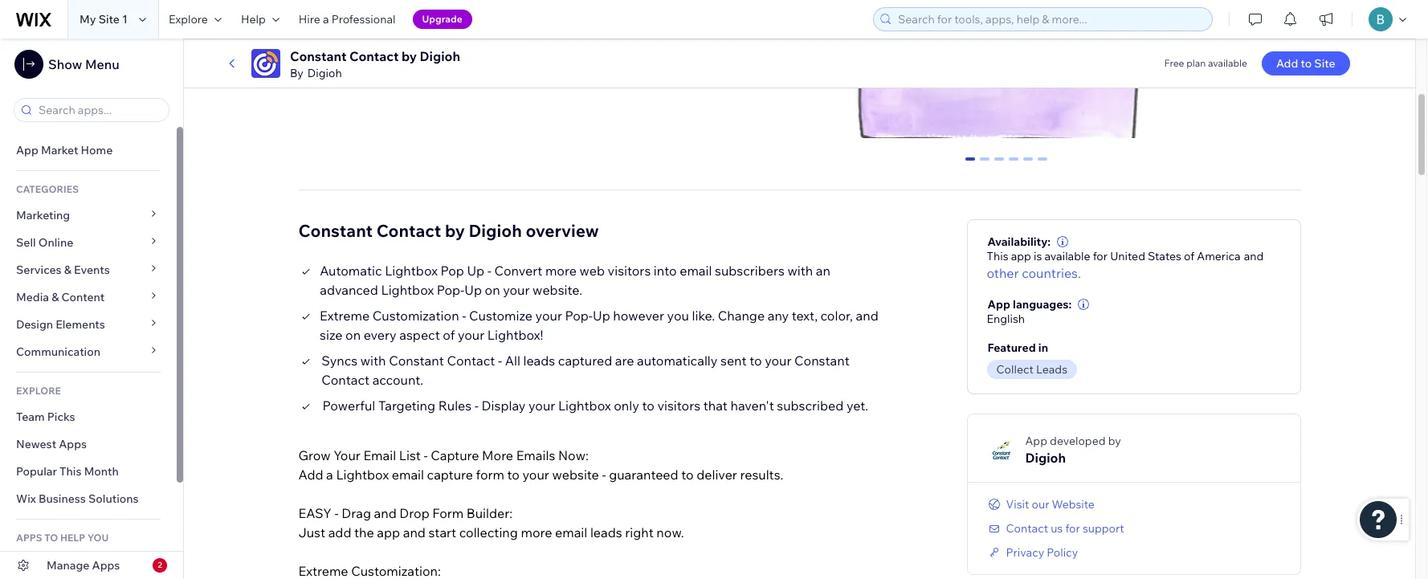 Task type: locate. For each thing, give the bounding box(es) containing it.
english
[[987, 311, 1025, 326]]

visit our website
[[1006, 497, 1095, 511]]

categories
[[16, 183, 79, 195]]

1 horizontal spatial app
[[988, 297, 1010, 311]]

1 vertical spatial apps
[[92, 558, 120, 573]]

0 vertical spatial email
[[680, 262, 712, 278]]

1 horizontal spatial 2
[[996, 157, 1003, 172]]

on right size
[[345, 327, 361, 343]]

0 vertical spatial app
[[1011, 249, 1031, 263]]

0 horizontal spatial 1
[[122, 12, 128, 27]]

syncs
[[321, 352, 358, 368]]

2 horizontal spatial by
[[1108, 433, 1121, 448]]

visitors left that
[[657, 397, 700, 413]]

design elements
[[16, 317, 105, 332]]

0 vertical spatial extreme
[[320, 307, 370, 323]]

0 horizontal spatial pop-
[[437, 282, 464, 298]]

your
[[503, 282, 530, 298], [535, 307, 562, 323], [458, 327, 485, 343], [765, 352, 792, 368], [528, 397, 555, 413], [522, 466, 549, 482]]

email inside 'automatic lightbox pop up - convert more web visitors into email subscribers with an advanced lightbox pop-up on your website.'
[[680, 262, 712, 278]]

sent
[[720, 352, 747, 368]]

1 vertical spatial leads
[[590, 524, 622, 540]]

2 left 3
[[996, 157, 1003, 172]]

display
[[482, 397, 526, 413]]

0 horizontal spatial email
[[392, 466, 424, 482]]

upgrade
[[422, 13, 462, 25]]

with down every
[[360, 352, 386, 368]]

1 vertical spatial a
[[326, 466, 333, 482]]

0 vertical spatial &
[[64, 263, 71, 277]]

of right aspect
[[443, 327, 455, 343]]

menu
[[85, 56, 119, 72]]

1 vertical spatial 1
[[982, 157, 988, 172]]

2 right manage apps
[[158, 560, 162, 570]]

more right collecting
[[521, 524, 552, 540]]

1
[[122, 12, 128, 27], [982, 157, 988, 172]]

market
[[41, 143, 78, 157]]

extreme down just
[[298, 563, 348, 579]]

privacy policy link
[[987, 545, 1078, 560]]

digioh up convert
[[469, 220, 522, 241]]

1 vertical spatial app
[[377, 524, 400, 540]]

other countries. link
[[987, 263, 1081, 282]]

for left united
[[1093, 249, 1108, 263]]

support
[[1083, 521, 1124, 535]]

your right the display
[[528, 397, 555, 413]]

up left however
[[593, 307, 610, 323]]

availability:
[[988, 234, 1051, 249]]

visit
[[1006, 497, 1029, 511]]

1 vertical spatial more
[[521, 524, 552, 540]]

1 horizontal spatial leads
[[590, 524, 622, 540]]

0 vertical spatial add
[[1276, 56, 1298, 71]]

digioh right by
[[307, 66, 342, 80]]

0 vertical spatial by
[[402, 48, 417, 64]]

your down emails
[[522, 466, 549, 482]]

- left customize
[[462, 307, 466, 323]]

- left convert
[[487, 262, 491, 278]]

on inside 'automatic lightbox pop up - convert more web visitors into email subscribers with an advanced lightbox pop-up on your website.'
[[485, 282, 500, 298]]

constant up automatic at the top of page
[[298, 220, 373, 241]]

digioh for constant contact by digioh overview
[[469, 220, 522, 241]]

manage
[[47, 558, 89, 573]]

lightbox inside grow your email list - capture more emails now: add a lightbox email capture form to your website - guaranteed to deliver results. easy - drag and drop form builder: just add the app and start collecting more email leads right now. extreme customizat
[[336, 466, 389, 482]]

1 horizontal spatial with
[[788, 262, 813, 278]]

1 horizontal spatial &
[[64, 263, 71, 277]]

syncs with constant contact - all leads captured are automatically sent to your constant contact account.
[[321, 352, 850, 388]]

1 horizontal spatial this
[[987, 249, 1008, 263]]

& inside media & content link
[[52, 290, 59, 304]]

1 horizontal spatial apps
[[92, 558, 120, 573]]

1 horizontal spatial app
[[1011, 249, 1031, 263]]

collect leads link
[[987, 360, 1082, 379]]

by down upgrade button at the left of page
[[402, 48, 417, 64]]

0 horizontal spatial add
[[298, 466, 323, 482]]

& right 'media'
[[52, 290, 59, 304]]

pop-
[[437, 282, 464, 298], [565, 307, 593, 323]]

1 vertical spatial extreme
[[298, 563, 348, 579]]

0 horizontal spatial app
[[16, 143, 38, 157]]

countries.
[[1022, 265, 1081, 281]]

of
[[1184, 249, 1194, 263], [443, 327, 455, 343]]

with inside 'automatic lightbox pop up - convert more web visitors into email subscribers with an advanced lightbox pop-up on your website.'
[[788, 262, 813, 278]]

1 horizontal spatial pop-
[[565, 307, 593, 323]]

design
[[16, 317, 53, 332]]

aspect
[[399, 327, 440, 343]]

0 horizontal spatial apps
[[59, 437, 87, 451]]

up
[[467, 262, 484, 278], [464, 282, 482, 298], [593, 307, 610, 323]]

1 horizontal spatial site
[[1314, 56, 1335, 71]]

constant contact by digioh logo image
[[251, 49, 280, 78]]

available right plan
[[1208, 57, 1247, 69]]

more
[[545, 262, 577, 278], [521, 524, 552, 540]]

leads
[[523, 352, 555, 368], [590, 524, 622, 540]]

- inside 'automatic lightbox pop up - convert more web visitors into email subscribers with an advanced lightbox pop-up on your website.'
[[487, 262, 491, 278]]

1 vertical spatial email
[[392, 466, 424, 482]]

available up countries.
[[1045, 249, 1090, 263]]

0 vertical spatial this
[[987, 249, 1008, 263]]

by inside constant contact by digioh by digioh
[[402, 48, 417, 64]]

digioh for app developed by digioh
[[1025, 449, 1066, 466]]

0 horizontal spatial app
[[377, 524, 400, 540]]

2 vertical spatial app
[[1025, 433, 1047, 448]]

up right pop
[[467, 262, 484, 278]]

lightbox
[[385, 262, 438, 278], [381, 282, 434, 298], [558, 397, 611, 413], [336, 466, 389, 482]]

1 vertical spatial by
[[445, 220, 465, 241]]

1 vertical spatial of
[[443, 327, 455, 343]]

email
[[680, 262, 712, 278], [392, 466, 424, 482], [555, 524, 587, 540]]

with left an
[[788, 262, 813, 278]]

2 vertical spatial email
[[555, 524, 587, 540]]

digioh inside app developed by digioh
[[1025, 449, 1066, 466]]

your
[[334, 447, 361, 463]]

0 vertical spatial more
[[545, 262, 577, 278]]

apps
[[59, 437, 87, 451], [92, 558, 120, 573]]

into
[[654, 262, 677, 278]]

1 vertical spatial up
[[464, 282, 482, 298]]

drop
[[399, 505, 429, 521]]

Search for tools, apps, help & more... field
[[893, 8, 1207, 31]]

0 horizontal spatial &
[[52, 290, 59, 304]]

app right the
[[377, 524, 400, 540]]

apps up popular this month
[[59, 437, 87, 451]]

apps for newest apps
[[59, 437, 87, 451]]

my
[[80, 12, 96, 27]]

app inside sidebar element
[[16, 143, 38, 157]]

to inside the syncs with constant contact - all leads captured are automatically sent to your constant contact account.
[[750, 352, 762, 368]]

0 vertical spatial of
[[1184, 249, 1194, 263]]

contact us for support link
[[987, 521, 1124, 535]]

1 horizontal spatial on
[[485, 282, 500, 298]]

1 vertical spatial pop-
[[565, 307, 593, 323]]

1 horizontal spatial available
[[1208, 57, 1247, 69]]

digioh down upgrade button at the left of page
[[420, 48, 460, 64]]

0 vertical spatial on
[[485, 282, 500, 298]]

you
[[87, 532, 109, 544]]

contact up pop
[[376, 220, 441, 241]]

constant up by
[[290, 48, 347, 64]]

email right into
[[680, 262, 712, 278]]

add
[[328, 524, 351, 540]]

1 vertical spatial on
[[345, 327, 361, 343]]

on up customize
[[485, 282, 500, 298]]

0 vertical spatial visitors
[[608, 262, 651, 278]]

by up pop
[[445, 220, 465, 241]]

0 horizontal spatial of
[[443, 327, 455, 343]]

of inside extreme customization - customize your pop-up however you like. change any text, color, and size on every aspect of your lightbox!
[[443, 327, 455, 343]]

solutions
[[88, 492, 139, 506]]

a right hire
[[323, 12, 329, 27]]

and
[[1244, 249, 1264, 263], [856, 307, 878, 323], [374, 505, 397, 521], [403, 524, 426, 540]]

extreme customization - customize your pop-up however you like. change any text, color, and size on every aspect of your lightbox!
[[320, 307, 878, 343]]

0 vertical spatial with
[[788, 262, 813, 278]]

0 horizontal spatial this
[[59, 464, 82, 479]]

list
[[399, 447, 421, 463]]

0 vertical spatial 1
[[122, 12, 128, 27]]

site inside button
[[1314, 56, 1335, 71]]

your right sent
[[765, 352, 792, 368]]

by for overview
[[445, 220, 465, 241]]

this up other
[[987, 249, 1008, 263]]

contact up privacy
[[1006, 521, 1048, 535]]

contact us for support
[[1006, 521, 1124, 535]]

show menu button
[[14, 50, 119, 79]]

2 horizontal spatial email
[[680, 262, 712, 278]]

visitors left into
[[608, 262, 651, 278]]

& for content
[[52, 290, 59, 304]]

add to site button
[[1262, 51, 1350, 75]]

app inside app developed by digioh
[[1025, 433, 1047, 448]]

1 vertical spatial &
[[52, 290, 59, 304]]

easy
[[298, 505, 332, 521]]

& left events
[[64, 263, 71, 277]]

0 vertical spatial leads
[[523, 352, 555, 368]]

0 vertical spatial site
[[99, 12, 120, 27]]

add
[[1276, 56, 1298, 71], [298, 466, 323, 482]]

- left all
[[498, 352, 502, 368]]

2 vertical spatial up
[[593, 307, 610, 323]]

emails
[[516, 447, 555, 463]]

email down website on the left bottom of page
[[555, 524, 587, 540]]

digioh down developed
[[1025, 449, 1066, 466]]

1 vertical spatial for
[[1065, 521, 1080, 535]]

privacy policy
[[1006, 545, 1078, 560]]

your inside 'automatic lightbox pop up - convert more web visitors into email subscribers with an advanced lightbox pop-up on your website.'
[[503, 282, 530, 298]]

2 vertical spatial by
[[1108, 433, 1121, 448]]

1 vertical spatial with
[[360, 352, 386, 368]]

on
[[485, 282, 500, 298], [345, 327, 361, 343]]

0 vertical spatial a
[[323, 12, 329, 27]]

up up customize
[[464, 282, 482, 298]]

1 vertical spatial site
[[1314, 56, 1335, 71]]

1 horizontal spatial by
[[445, 220, 465, 241]]

1 vertical spatial available
[[1045, 249, 1090, 263]]

more up website.
[[545, 262, 577, 278]]

for right us
[[1065, 521, 1080, 535]]

by for by
[[402, 48, 417, 64]]

popular
[[16, 464, 57, 479]]

an
[[816, 262, 830, 278]]

constant down aspect
[[389, 352, 444, 368]]

leads left the right at left bottom
[[590, 524, 622, 540]]

-
[[487, 262, 491, 278], [462, 307, 466, 323], [498, 352, 502, 368], [475, 397, 479, 413], [424, 447, 428, 463], [602, 466, 606, 482], [334, 505, 339, 521]]

1 horizontal spatial visitors
[[657, 397, 700, 413]]

your down customize
[[458, 327, 485, 343]]

app left market
[[16, 143, 38, 157]]

apps for manage apps
[[92, 558, 120, 573]]

leads right all
[[523, 352, 555, 368]]

haven't
[[730, 397, 774, 413]]

0 vertical spatial pop-
[[437, 282, 464, 298]]

a down grow
[[326, 466, 333, 482]]

1 right my
[[122, 12, 128, 27]]

extreme inside grow your email list - capture more emails now: add a lightbox email capture form to your website - guaranteed to deliver results. easy - drag and drop form builder: just add the app and start collecting more email leads right now. extreme customizat
[[298, 563, 348, 579]]

app down other
[[988, 297, 1010, 311]]

0 vertical spatial for
[[1093, 249, 1108, 263]]

form
[[476, 466, 504, 482]]

extreme up size
[[320, 307, 370, 323]]

this up wix business solutions
[[59, 464, 82, 479]]

app inside grow your email list - capture more emails now: add a lightbox email capture form to your website - guaranteed to deliver results. easy - drag and drop form builder: just add the app and start collecting more email leads right now. extreme customizat
[[377, 524, 400, 540]]

that
[[703, 397, 728, 413]]

help
[[60, 532, 85, 544]]

1 horizontal spatial 1
[[982, 157, 988, 172]]

0 vertical spatial apps
[[59, 437, 87, 451]]

constant inside constant contact by digioh by digioh
[[290, 48, 347, 64]]

app
[[16, 143, 38, 157], [988, 297, 1010, 311], [1025, 433, 1047, 448]]

- right the list
[[424, 447, 428, 463]]

to
[[1301, 56, 1312, 71], [750, 352, 762, 368], [642, 397, 654, 413], [507, 466, 520, 482], [681, 466, 694, 482]]

for
[[1093, 249, 1108, 263], [1065, 521, 1080, 535]]

app developed by digioh
[[1025, 433, 1121, 466]]

web
[[579, 262, 605, 278]]

1 vertical spatial add
[[298, 466, 323, 482]]

0 horizontal spatial visitors
[[608, 262, 651, 278]]

lightbox down your
[[336, 466, 389, 482]]

lightbox left pop
[[385, 262, 438, 278]]

explore
[[169, 12, 208, 27]]

and up the
[[374, 505, 397, 521]]

upgrade button
[[412, 10, 472, 29]]

advanced
[[320, 282, 378, 298]]

1 horizontal spatial add
[[1276, 56, 1298, 71]]

account.
[[372, 372, 423, 388]]

newest apps
[[16, 437, 87, 451]]

contact down professional
[[349, 48, 399, 64]]

help
[[241, 12, 266, 27]]

lightbox down the syncs with constant contact - all leads captured are automatically sent to your constant contact account.
[[558, 397, 611, 413]]

your down convert
[[503, 282, 530, 298]]

1 vertical spatial 2
[[158, 560, 162, 570]]

and right america
[[1244, 249, 1264, 263]]

0 horizontal spatial leads
[[523, 352, 555, 368]]

email down the list
[[392, 466, 424, 482]]

pop- inside 'automatic lightbox pop up - convert more web visitors into email subscribers with an advanced lightbox pop-up on your website.'
[[437, 282, 464, 298]]

0 horizontal spatial with
[[360, 352, 386, 368]]

a inside hire a professional link
[[323, 12, 329, 27]]

pop- down website.
[[565, 307, 593, 323]]

- right rules
[[475, 397, 479, 413]]

your down website.
[[535, 307, 562, 323]]

by right developed
[[1108, 433, 1121, 448]]

leads inside grow your email list - capture more emails now: add a lightbox email capture form to your website - guaranteed to deliver results. easy - drag and drop form builder: just add the app and start collecting more email leads right now. extreme customizat
[[590, 524, 622, 540]]

1 vertical spatial this
[[59, 464, 82, 479]]

you
[[667, 307, 689, 323]]

1 vertical spatial app
[[988, 297, 1010, 311]]

0 horizontal spatial for
[[1065, 521, 1080, 535]]

2
[[996, 157, 1003, 172], [158, 560, 162, 570]]

2 horizontal spatial app
[[1025, 433, 1047, 448]]

add inside button
[[1276, 56, 1298, 71]]

apps down 'you' on the left of page
[[92, 558, 120, 573]]

0 horizontal spatial by
[[402, 48, 417, 64]]

of right states in the top right of the page
[[1184, 249, 1194, 263]]

pop- down pop
[[437, 282, 464, 298]]

0 horizontal spatial on
[[345, 327, 361, 343]]

& inside services & events link
[[64, 263, 71, 277]]

1 right 0
[[982, 157, 988, 172]]

and right color,
[[856, 307, 878, 323]]

drag
[[342, 505, 371, 521]]

with
[[788, 262, 813, 278], [360, 352, 386, 368]]

targeting
[[378, 397, 435, 413]]

app left is on the right top
[[1011, 249, 1031, 263]]

0 horizontal spatial 2
[[158, 560, 162, 570]]

states
[[1148, 249, 1181, 263]]

- inside the syncs with constant contact - all leads captured are automatically sent to your constant contact account.
[[498, 352, 502, 368]]

manage apps
[[47, 558, 120, 573]]

app right 'developed by digioh' image
[[1025, 433, 1047, 448]]

america
[[1197, 249, 1241, 263]]

- up add
[[334, 505, 339, 521]]

website.
[[533, 282, 582, 298]]

0 vertical spatial app
[[16, 143, 38, 157]]



Task type: describe. For each thing, give the bounding box(es) containing it.
constant contact by digioh by digioh
[[290, 48, 460, 80]]

2 inside sidebar element
[[158, 560, 162, 570]]

united
[[1110, 249, 1145, 263]]

elements
[[56, 317, 105, 332]]

now.
[[656, 524, 684, 540]]

and down drop
[[403, 524, 426, 540]]

start
[[428, 524, 456, 540]]

us
[[1051, 521, 1063, 535]]

services & events link
[[0, 256, 177, 284]]

lightbox!
[[487, 327, 543, 343]]

powerful
[[322, 397, 375, 413]]

0 horizontal spatial site
[[99, 12, 120, 27]]

picks
[[47, 410, 75, 424]]

by inside app developed by digioh
[[1108, 433, 1121, 448]]

0 vertical spatial 2
[[996, 157, 1003, 172]]

newest
[[16, 437, 56, 451]]

0 vertical spatial up
[[467, 262, 484, 278]]

constant up subscribed
[[794, 352, 850, 368]]

1 horizontal spatial email
[[555, 524, 587, 540]]

leads
[[1036, 362, 1067, 376]]

my site 1
[[80, 12, 128, 27]]

to inside button
[[1301, 56, 1312, 71]]

is
[[1034, 249, 1042, 263]]

add inside grow your email list - capture more emails now: add a lightbox email capture form to your website - guaranteed to deliver results. easy - drag and drop form builder: just add the app and start collecting more email leads right now. extreme customizat
[[298, 466, 323, 482]]

the
[[354, 524, 374, 540]]

privacy
[[1006, 545, 1044, 560]]

this inside sidebar element
[[59, 464, 82, 479]]

up inside extreme customization - customize your pop-up however you like. change any text, color, and size on every aspect of your lightbox!
[[593, 307, 610, 323]]

show menu
[[48, 56, 119, 72]]

a inside grow your email list - capture more emails now: add a lightbox email capture form to your website - guaranteed to deliver results. easy - drag and drop form builder: just add the app and start collecting more email leads right now. extreme customizat
[[326, 466, 333, 482]]

1 horizontal spatial of
[[1184, 249, 1194, 263]]

wix business solutions
[[16, 492, 139, 506]]

featured in collect leads
[[988, 340, 1067, 376]]

month
[[84, 464, 119, 479]]

services
[[16, 263, 61, 277]]

your inside the syncs with constant contact - all leads captured are automatically sent to your constant contact account.
[[765, 352, 792, 368]]

marketing
[[16, 208, 70, 222]]

5
[[1040, 157, 1046, 172]]

website
[[1052, 497, 1095, 511]]

color,
[[821, 307, 853, 323]]

featured
[[988, 340, 1036, 355]]

now:
[[558, 447, 589, 463]]

lightbox up customization
[[381, 282, 434, 298]]

leads inside the syncs with constant contact - all leads captured are automatically sent to your constant contact account.
[[523, 352, 555, 368]]

to
[[44, 532, 58, 544]]

more
[[482, 447, 513, 463]]

capture
[[427, 466, 473, 482]]

& for events
[[64, 263, 71, 277]]

any
[[768, 307, 789, 323]]

contact inside constant contact by digioh by digioh
[[349, 48, 399, 64]]

visit our website link
[[987, 497, 1095, 511]]

free
[[1164, 57, 1184, 69]]

wix business solutions link
[[0, 485, 177, 512]]

app market home link
[[0, 137, 177, 164]]

home
[[81, 143, 113, 157]]

pop- inside extreme customization - customize your pop-up however you like. change any text, color, and size on every aspect of your lightbox!
[[565, 307, 593, 323]]

media
[[16, 290, 49, 304]]

captured
[[558, 352, 612, 368]]

size
[[320, 327, 342, 343]]

deliver
[[697, 466, 737, 482]]

email
[[363, 447, 396, 463]]

content
[[61, 290, 105, 304]]

1 vertical spatial visitors
[[657, 397, 700, 413]]

rules
[[438, 397, 472, 413]]

more inside grow your email list - capture more emails now: add a lightbox email capture form to your website - guaranteed to deliver results. easy - drag and drop form builder: just add the app and start collecting more email leads right now. extreme customizat
[[521, 524, 552, 540]]

Search apps... field
[[34, 99, 164, 121]]

team
[[16, 410, 45, 424]]

by
[[290, 66, 303, 80]]

developed
[[1050, 433, 1106, 448]]

app for app market home
[[16, 143, 38, 157]]

yet.
[[847, 397, 868, 413]]

0
[[967, 157, 974, 172]]

popular this month
[[16, 464, 119, 479]]

your inside grow your email list - capture more emails now: add a lightbox email capture form to your website - guaranteed to deliver results. easy - drag and drop form builder: just add the app and start collecting more email leads right now. extreme customizat
[[522, 466, 549, 482]]

sidebar element
[[0, 39, 184, 579]]

0 horizontal spatial available
[[1045, 249, 1090, 263]]

all
[[505, 352, 520, 368]]

free plan available
[[1164, 57, 1247, 69]]

this app is available for united states of america
[[987, 249, 1241, 263]]

capture
[[431, 447, 479, 463]]

- inside extreme customization - customize your pop-up however you like. change any text, color, and size on every aspect of your lightbox!
[[462, 307, 466, 323]]

digioh for constant contact by digioh by digioh
[[420, 48, 460, 64]]

marketing link
[[0, 202, 177, 229]]

add to site
[[1276, 56, 1335, 71]]

on inside extreme customization - customize your pop-up however you like. change any text, color, and size on every aspect of your lightbox!
[[345, 327, 361, 343]]

app for app languages:
[[988, 297, 1010, 311]]

grow your email list - capture more emails now: add a lightbox email capture form to your website - guaranteed to deliver results. easy - drag and drop form builder: just add the app and start collecting more email leads right now. extreme customizat
[[298, 447, 866, 579]]

explore
[[16, 385, 61, 397]]

design elements link
[[0, 311, 177, 338]]

app languages:
[[988, 297, 1072, 311]]

and inside and other countries.
[[1244, 249, 1264, 263]]

convert
[[494, 262, 542, 278]]

developed by digioh image
[[987, 436, 1016, 465]]

business
[[39, 492, 86, 506]]

4
[[1025, 157, 1032, 172]]

with inside the syncs with constant contact - all leads captured are automatically sent to your constant contact account.
[[360, 352, 386, 368]]

visitors inside 'automatic lightbox pop up - convert more web visitors into email subscribers with an advanced lightbox pop-up on your website.'
[[608, 262, 651, 278]]

languages:
[[1013, 297, 1072, 311]]

contact left all
[[447, 352, 495, 368]]

extreme inside extreme customization - customize your pop-up however you like. change any text, color, and size on every aspect of your lightbox!
[[320, 307, 370, 323]]

0 vertical spatial available
[[1208, 57, 1247, 69]]

professional
[[331, 12, 396, 27]]

text,
[[792, 307, 818, 323]]

automatic lightbox pop up - convert more web visitors into email subscribers with an advanced lightbox pop-up on your website.
[[320, 262, 830, 298]]

sell online
[[16, 235, 73, 250]]

communication
[[16, 345, 103, 359]]

media & content
[[16, 290, 105, 304]]

overview
[[526, 220, 599, 241]]

more inside 'automatic lightbox pop up - convert more web visitors into email subscribers with an advanced lightbox pop-up on your website.'
[[545, 262, 577, 278]]

subscribed
[[777, 397, 844, 413]]

contact down syncs
[[321, 372, 370, 388]]

1 horizontal spatial for
[[1093, 249, 1108, 263]]

- right website on the left bottom of page
[[602, 466, 606, 482]]

grow
[[298, 447, 331, 463]]

app for app developed by digioh
[[1025, 433, 1047, 448]]

wix
[[16, 492, 36, 506]]

and inside extreme customization - customize your pop-up however you like. change any text, color, and size on every aspect of your lightbox!
[[856, 307, 878, 323]]

results.
[[740, 466, 783, 482]]



Task type: vqa. For each thing, say whether or not it's contained in the screenshot.
Can
no



